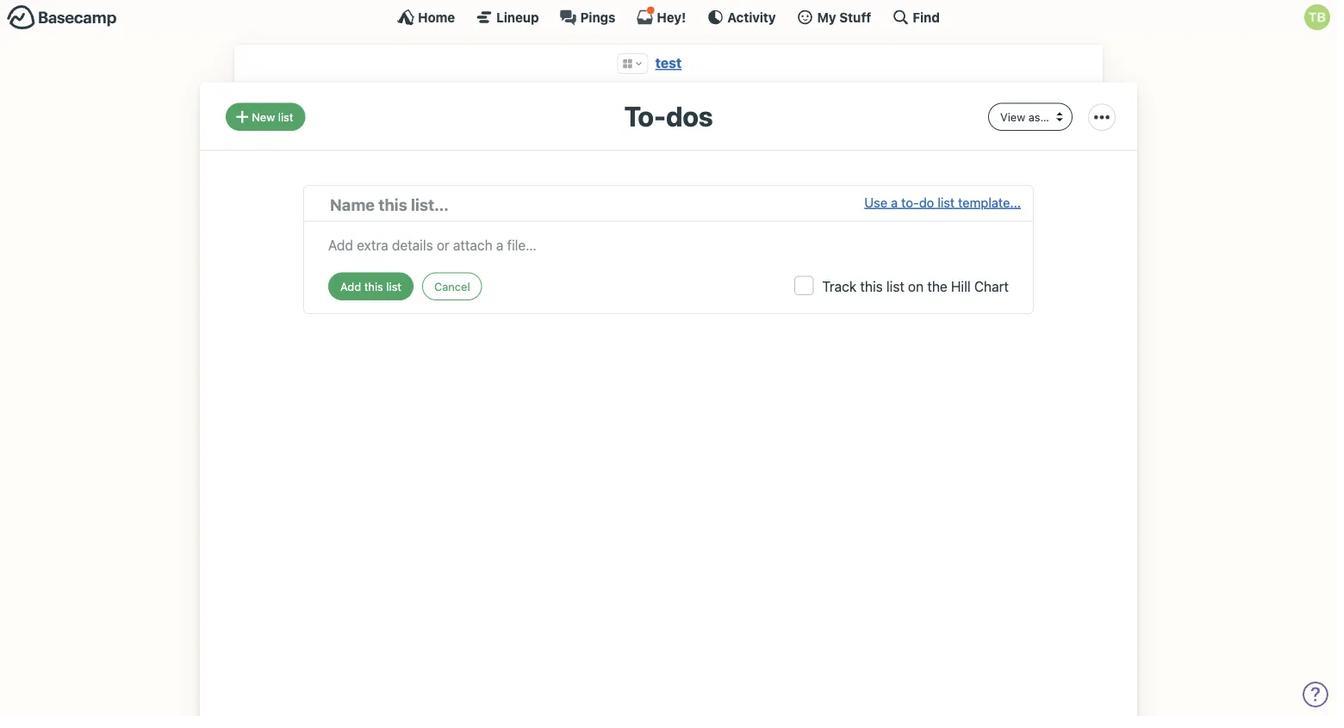 Task type: vqa. For each thing, say whether or not it's contained in the screenshot.
topmost the projects
no



Task type: locate. For each thing, give the bounding box(es) containing it.
cancel button
[[422, 273, 482, 301]]

pings
[[580, 9, 615, 25]]

my stuff button
[[797, 9, 871, 26]]

list inside new list link
[[278, 110, 293, 123]]

activity
[[727, 9, 776, 25]]

None submit
[[328, 273, 414, 301]]

my stuff
[[817, 9, 871, 25]]

2 vertical spatial list
[[886, 278, 904, 295]]

2 horizontal spatial list
[[938, 195, 955, 210]]

dos
[[666, 99, 713, 132]]

lineup link
[[476, 9, 539, 26]]

None text field
[[328, 230, 1009, 255]]

new
[[252, 110, 275, 123]]

use
[[864, 195, 888, 210]]

new list
[[252, 110, 293, 123]]

home link
[[397, 9, 455, 26]]

a
[[891, 195, 898, 210]]

to-
[[624, 99, 666, 132]]

1 horizontal spatial list
[[886, 278, 904, 295]]

this
[[860, 278, 883, 295]]

the
[[927, 278, 947, 295]]

track this list on the hill chart
[[822, 278, 1009, 295]]

0 vertical spatial list
[[278, 110, 293, 123]]

template...
[[958, 195, 1021, 210]]

1 vertical spatial list
[[938, 195, 955, 210]]

lineup
[[496, 9, 539, 25]]

view as…
[[1000, 110, 1049, 123]]

to-dos
[[624, 99, 713, 132]]

stuff
[[839, 9, 871, 25]]

main element
[[0, 0, 1337, 34]]

list right do
[[938, 195, 955, 210]]

list right new
[[278, 110, 293, 123]]

my
[[817, 9, 836, 25]]

track
[[822, 278, 857, 295]]

hill chart
[[951, 278, 1009, 295]]

0 horizontal spatial list
[[278, 110, 293, 123]]

to-
[[901, 195, 919, 210]]

do
[[919, 195, 934, 210]]

new list link
[[226, 103, 305, 131]]

home
[[418, 9, 455, 25]]

list left on
[[886, 278, 904, 295]]

tim burton image
[[1304, 4, 1330, 30]]

list
[[278, 110, 293, 123], [938, 195, 955, 210], [886, 278, 904, 295]]

pings button
[[560, 9, 615, 26]]



Task type: describe. For each thing, give the bounding box(es) containing it.
find button
[[892, 9, 940, 26]]

Name this list… text field
[[330, 192, 864, 217]]

list inside use a to-do list template... link
[[938, 195, 955, 210]]

test
[[655, 55, 682, 71]]

hey! button
[[636, 6, 686, 26]]

on
[[908, 278, 924, 295]]

view
[[1000, 110, 1025, 123]]

activity link
[[707, 9, 776, 26]]

use a to-do list template... link
[[864, 192, 1021, 217]]

find
[[913, 9, 940, 25]]

view as… button
[[988, 103, 1073, 131]]

switch accounts image
[[7, 4, 117, 31]]

test link
[[655, 55, 682, 71]]

cancel
[[434, 280, 470, 293]]

hey!
[[657, 9, 686, 25]]

use a to-do list template...
[[864, 195, 1021, 210]]

as…
[[1028, 110, 1049, 123]]



